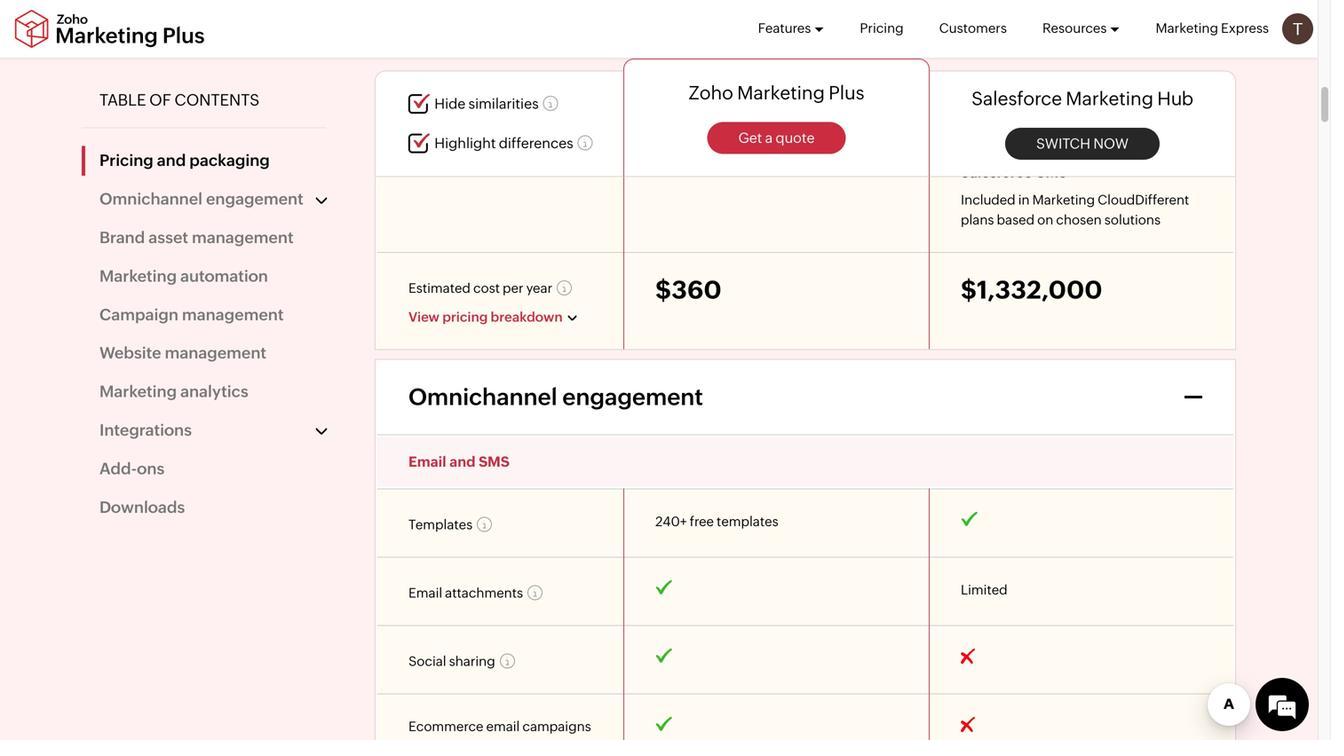 Task type: vqa. For each thing, say whether or not it's contained in the screenshot.
business
no



Task type: describe. For each thing, give the bounding box(es) containing it.
(two)
[[961, 46, 999, 62]]

marketing left express
[[1156, 20, 1219, 36]]

$360
[[656, 276, 722, 304]]

growth and premium
[[961, 74, 1092, 89]]

zoho marketingplus logo image
[[13, 9, 206, 48]]

campaign management
[[100, 306, 284, 324]]

downloads
[[100, 499, 185, 517]]

based
[[997, 212, 1035, 228]]

switch now
[[1037, 135, 1129, 152]]

1 vertical spatial engagement
[[563, 384, 704, 410]]

email and sms
[[409, 454, 510, 470]]

240+ free templates
[[656, 514, 779, 530]]

marketing cloud advertising (one)
[[961, 105, 1195, 121]]

salesforce for salesforce marketing hub
[[972, 88, 1063, 109]]

quote
[[776, 129, 815, 146]]

in
[[1019, 192, 1030, 208]]

switch now link
[[1006, 128, 1160, 160]]

campaign
[[100, 306, 178, 324]]

website management
[[100, 344, 267, 363]]

marketing up now
[[1066, 88, 1154, 109]]

marketing express link
[[1156, 0, 1270, 57]]

included
[[961, 192, 1016, 208]]

marketing express
[[1156, 20, 1270, 36]]

on
[[1038, 212, 1054, 228]]

management for website management
[[165, 344, 267, 363]]

terry turtle image
[[1283, 13, 1314, 44]]

chosen
[[1057, 212, 1102, 228]]

1 horizontal spatial omnichannel engagement
[[409, 384, 704, 410]]

plus
[[829, 82, 865, 104]]

marketing inside marketing cloud personalization (two)
[[961, 29, 1030, 45]]

free
[[690, 514, 714, 530]]

cloud for personalization
[[1033, 29, 1074, 45]]

highlight differences
[[435, 135, 574, 151]]

marketing up campaign
[[100, 267, 177, 285]]

view pricing breakdown
[[409, 310, 563, 325]]

add-ons
[[100, 460, 165, 478]]

similarities
[[469, 96, 539, 112]]

features link
[[758, 0, 825, 57]]

brand
[[100, 229, 145, 247]]

0 horizontal spatial omnichannel engagement
[[100, 190, 304, 208]]

sms
[[479, 454, 510, 470]]

clouddifferent
[[1098, 192, 1190, 208]]

resources link
[[1043, 0, 1121, 57]]

pricing and packaging
[[100, 152, 270, 170]]

1 horizontal spatial omnichannel
[[409, 384, 558, 410]]

customers link
[[940, 0, 1007, 57]]

ons
[[137, 460, 165, 478]]

now
[[1094, 135, 1129, 152]]

a
[[765, 129, 773, 146]]

and for packaging
[[157, 152, 186, 170]]

pricing for pricing
[[860, 20, 904, 36]]

premium
[[1037, 74, 1092, 89]]

marketing up "integrations"
[[100, 383, 177, 401]]

zoho
[[689, 82, 734, 104]]

marketing up get a quote
[[738, 82, 825, 104]]

website
[[100, 344, 161, 363]]

cloud for advertising
[[1033, 105, 1074, 121]]

cms
[[1036, 164, 1068, 181]]

limited
[[961, 583, 1008, 598]]



Task type: locate. For each thing, give the bounding box(es) containing it.
1 vertical spatial pricing
[[100, 152, 153, 170]]

pricing
[[443, 310, 488, 325]]

0 vertical spatial cloud
[[1033, 29, 1074, 45]]

0 vertical spatial omnichannel
[[100, 190, 203, 208]]

of
[[149, 91, 171, 109]]

and for premium
[[1010, 74, 1034, 89]]

management
[[192, 229, 294, 247], [182, 306, 284, 324], [165, 344, 267, 363]]

and left packaging
[[157, 152, 186, 170]]

email
[[409, 454, 447, 470]]

get a quote
[[739, 129, 815, 146]]

marketing
[[1156, 20, 1219, 36], [961, 29, 1030, 45], [738, 82, 825, 104], [1066, 88, 1154, 109], [961, 105, 1030, 121], [1033, 192, 1096, 208], [100, 267, 177, 285], [100, 383, 177, 401]]

pricing down table
[[100, 152, 153, 170]]

omnichannel up the asset
[[100, 190, 203, 208]]

plans
[[961, 212, 995, 228]]

management up analytics
[[165, 344, 267, 363]]

0 vertical spatial and
[[1010, 74, 1034, 89]]

salesforce
[[972, 88, 1063, 109], [961, 164, 1033, 181]]

omnichannel engagement
[[100, 190, 304, 208], [409, 384, 704, 410]]

0 vertical spatial management
[[192, 229, 294, 247]]

cloud up switch
[[1033, 105, 1074, 121]]

1 vertical spatial omnichannel
[[409, 384, 558, 410]]

omnichannel up sms
[[409, 384, 558, 410]]

marketing up chosen
[[1033, 192, 1096, 208]]

view
[[409, 310, 440, 325]]

add-
[[100, 460, 137, 478]]

brand asset management
[[100, 229, 294, 247]]

management down automation
[[182, 306, 284, 324]]

get a quote link
[[708, 122, 846, 154]]

2 vertical spatial management
[[165, 344, 267, 363]]

growth
[[961, 74, 1008, 89]]

0 horizontal spatial and
[[157, 152, 186, 170]]

automation
[[180, 267, 268, 285]]

included in marketing clouddifferent plans based on chosen solutions
[[961, 192, 1190, 228]]

pricing up plus
[[860, 20, 904, 36]]

marketing analytics
[[100, 383, 249, 401]]

0 horizontal spatial omnichannel
[[100, 190, 203, 208]]

1 vertical spatial cloud
[[1033, 105, 1074, 121]]

zoho marketing plus
[[689, 82, 865, 104]]

marketing up (two)
[[961, 29, 1030, 45]]

marketing inside included in marketing clouddifferent plans based on chosen solutions
[[1033, 192, 1096, 208]]

features
[[758, 20, 811, 36]]

240+
[[656, 514, 687, 530]]

packaging
[[189, 152, 270, 170]]

salesforce for salesforce cms
[[961, 164, 1033, 181]]

1 vertical spatial management
[[182, 306, 284, 324]]

templates
[[717, 514, 779, 530]]

hide similarities
[[435, 96, 539, 112]]

0 vertical spatial salesforce
[[972, 88, 1063, 109]]

and left sms
[[450, 454, 476, 470]]

1 vertical spatial omnichannel engagement
[[409, 384, 704, 410]]

omnichannel engagement down breakdown
[[409, 384, 704, 410]]

professional
[[961, 133, 1036, 149]]

omnichannel engagement up brand asset management
[[100, 190, 304, 208]]

cloud up premium
[[1033, 29, 1074, 45]]

0 vertical spatial omnichannel engagement
[[100, 190, 304, 208]]

1 horizontal spatial pricing
[[860, 20, 904, 36]]

hide
[[435, 96, 466, 112]]

2 vertical spatial and
[[450, 454, 476, 470]]

omnichannel
[[100, 190, 203, 208], [409, 384, 558, 410]]

table of contents
[[100, 91, 260, 109]]

get
[[739, 129, 763, 146]]

analytics
[[180, 383, 249, 401]]

2 cloud from the top
[[1033, 105, 1074, 121]]

marketing up professional
[[961, 105, 1030, 121]]

1 horizontal spatial engagement
[[563, 384, 704, 410]]

1 horizontal spatial and
[[450, 454, 476, 470]]

marketing cloud personalization (two)
[[961, 29, 1181, 62]]

table
[[100, 91, 146, 109]]

salesforce up included
[[961, 164, 1033, 181]]

cloud
[[1033, 29, 1074, 45], [1033, 105, 1074, 121]]

contents
[[175, 91, 260, 109]]

1 vertical spatial salesforce
[[961, 164, 1033, 181]]

asset
[[149, 229, 188, 247]]

advertising
[[1077, 105, 1153, 121]]

salesforce marketing hub
[[972, 88, 1194, 109]]

management for campaign management
[[182, 306, 284, 324]]

0 horizontal spatial engagement
[[206, 190, 304, 208]]

engagement
[[206, 190, 304, 208], [563, 384, 704, 410]]

salesforce cms
[[961, 164, 1068, 181]]

2 horizontal spatial and
[[1010, 74, 1034, 89]]

switch
[[1037, 135, 1091, 152]]

pricing for pricing and packaging
[[100, 152, 153, 170]]

management up automation
[[192, 229, 294, 247]]

and for sms
[[450, 454, 476, 470]]

1 cloud from the top
[[1033, 29, 1074, 45]]

personalization
[[1077, 29, 1181, 45]]

hub
[[1158, 88, 1194, 109]]

solutions
[[1105, 212, 1161, 228]]

and
[[1010, 74, 1034, 89], [157, 152, 186, 170], [450, 454, 476, 470]]

pricing link
[[860, 0, 904, 57]]

highlight
[[435, 135, 496, 151]]

breakdown
[[491, 310, 563, 325]]

pricing
[[860, 20, 904, 36], [100, 152, 153, 170]]

customers
[[940, 20, 1007, 36]]

marketing automation
[[100, 267, 268, 285]]

cloud inside marketing cloud personalization (two)
[[1033, 29, 1074, 45]]

and right "growth"
[[1010, 74, 1034, 89]]

(one)
[[1156, 105, 1195, 121]]

integrations
[[100, 421, 192, 440]]

differences
[[499, 135, 574, 151]]

0 horizontal spatial pricing
[[100, 152, 153, 170]]

$1,332,000
[[961, 276, 1103, 304]]

resources
[[1043, 20, 1107, 36]]

1 vertical spatial and
[[157, 152, 186, 170]]

0 vertical spatial pricing
[[860, 20, 904, 36]]

salesforce up professional
[[972, 88, 1063, 109]]

0 vertical spatial engagement
[[206, 190, 304, 208]]

express
[[1222, 20, 1270, 36]]



